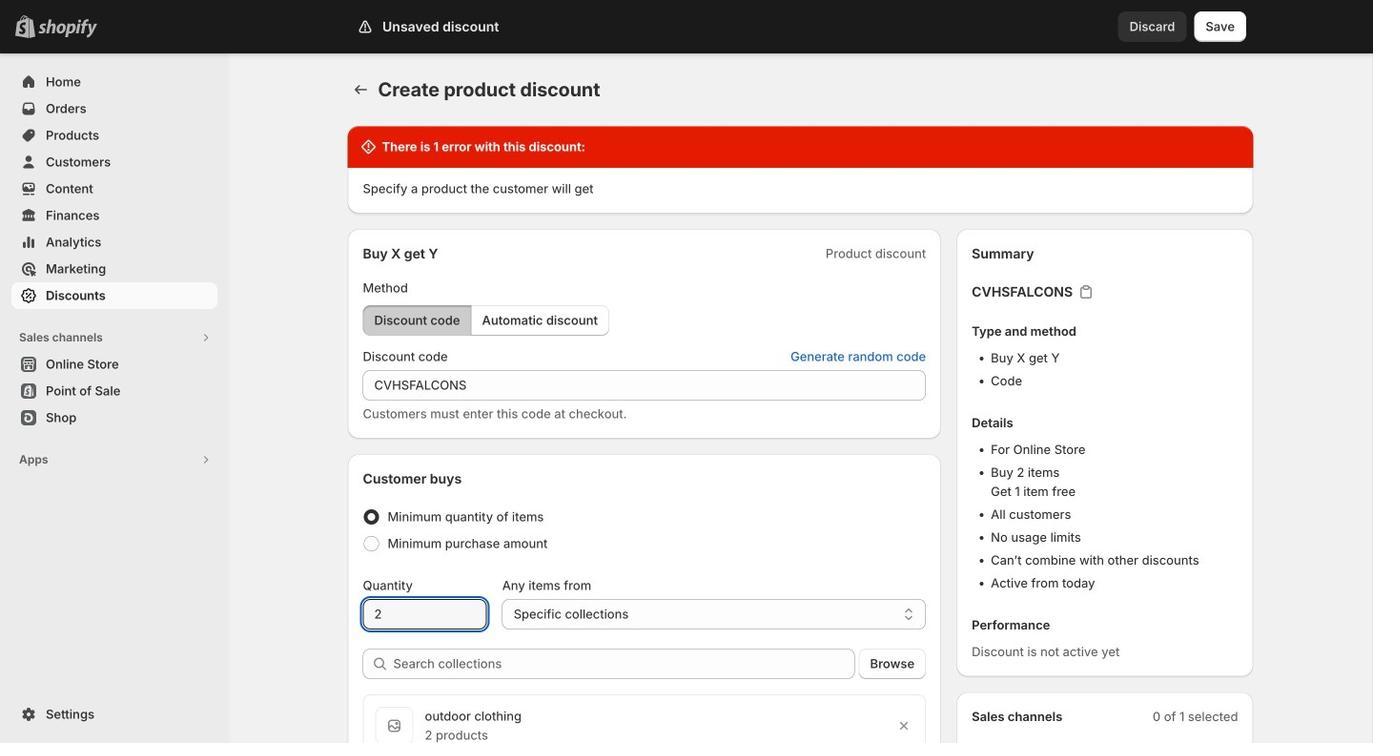 Task type: locate. For each thing, give the bounding box(es) containing it.
None text field
[[363, 370, 927, 401], [363, 599, 487, 630], [363, 370, 927, 401], [363, 599, 487, 630]]

Search collections text field
[[394, 649, 855, 679]]

shopify image
[[38, 19, 97, 38]]



Task type: vqa. For each thing, say whether or not it's contained in the screenshot.
'shopify' image
yes



